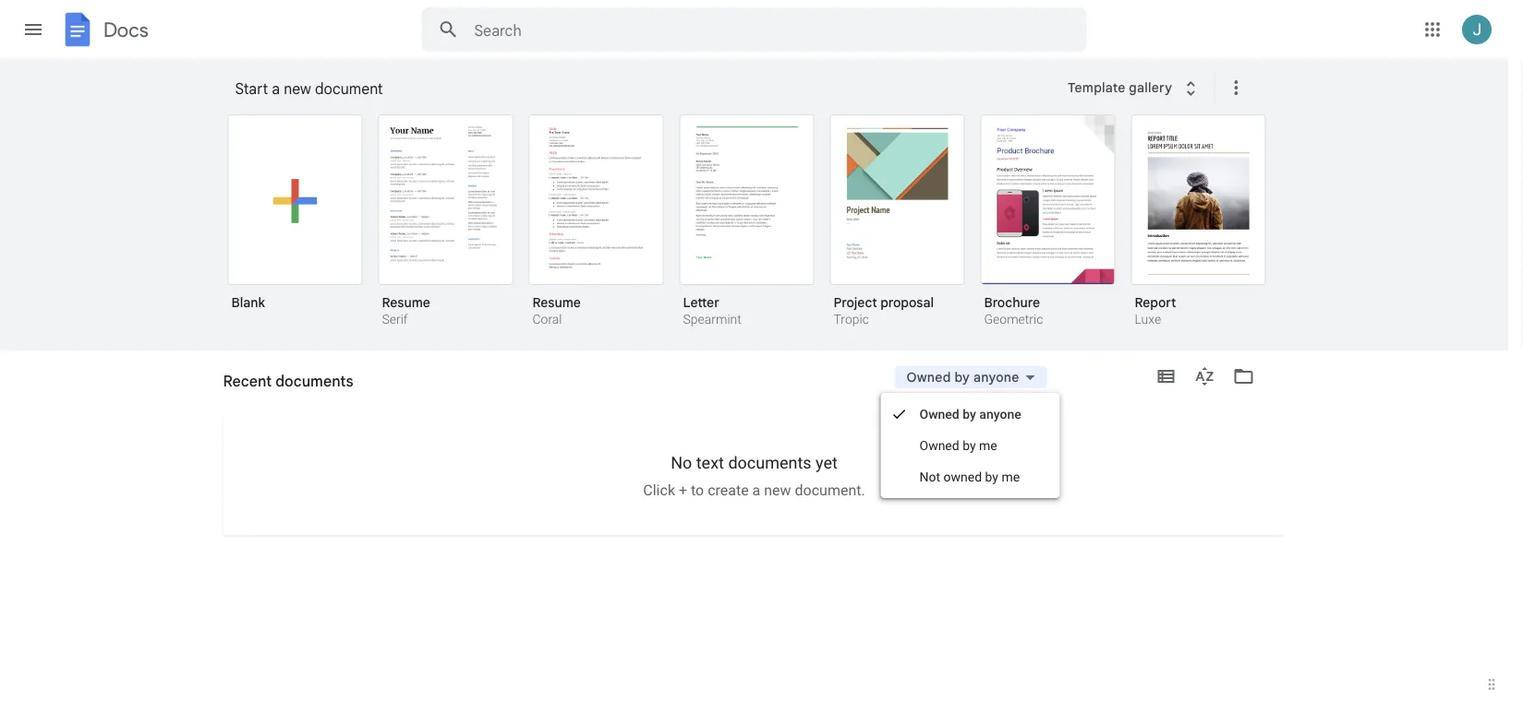 Task type: locate. For each thing, give the bounding box(es) containing it.
1 vertical spatial new
[[764, 482, 791, 500]]

list box
[[228, 111, 1290, 352]]

a inside the no text documents yet click + to create a new document.
[[752, 482, 760, 500]]

1 horizontal spatial resume
[[532, 295, 581, 311]]

start a new document heading
[[235, 59, 1056, 118]]

blank
[[231, 295, 265, 311]]

a right start
[[272, 79, 280, 98]]

resume for resume serif
[[382, 295, 430, 311]]

0 vertical spatial anyone
[[973, 369, 1019, 386]]

anyone
[[973, 369, 1019, 386], [979, 407, 1021, 422]]

1 vertical spatial a
[[752, 482, 760, 500]]

by inside popup button
[[954, 369, 970, 386]]

0 vertical spatial new
[[284, 79, 311, 98]]

0 horizontal spatial resume
[[382, 295, 430, 311]]

1 recent from the top
[[223, 372, 272, 391]]

1 vertical spatial anyone
[[979, 407, 1021, 422]]

1 horizontal spatial a
[[752, 482, 760, 500]]

new right start
[[284, 79, 311, 98]]

report option
[[1131, 115, 1266, 330]]

anyone down "owned by anyone" popup button
[[979, 407, 1021, 422]]

2 recent from the top
[[223, 380, 266, 396]]

+
[[679, 482, 687, 500]]

1 horizontal spatial me
[[1002, 470, 1020, 485]]

a right create at bottom
[[752, 482, 760, 500]]

0 vertical spatial a
[[272, 79, 280, 98]]

me
[[979, 438, 997, 453], [1002, 470, 1020, 485]]

document
[[315, 79, 383, 98]]

recent documents heading
[[223, 351, 353, 410]]

1 horizontal spatial new
[[764, 482, 791, 500]]

0 vertical spatial owned by anyone
[[906, 369, 1019, 386]]

me up not owned by me on the bottom right of the page
[[979, 438, 997, 453]]

serif
[[382, 312, 408, 327]]

2 resume option from the left
[[529, 115, 664, 330]]

1 vertical spatial owned
[[919, 407, 959, 422]]

1 horizontal spatial resume option
[[529, 115, 664, 330]]

2 resume from the left
[[532, 295, 581, 311]]

0 horizontal spatial me
[[979, 438, 997, 453]]

0 horizontal spatial resume option
[[378, 115, 513, 330]]

0 horizontal spatial new
[[284, 79, 311, 98]]

no
[[671, 453, 692, 473]]

by
[[954, 369, 970, 386], [963, 407, 976, 422], [963, 438, 976, 453], [985, 470, 998, 485]]

resume up coral
[[532, 295, 581, 311]]

resume
[[382, 295, 430, 311], [532, 295, 581, 311]]

anyone down geometric
[[973, 369, 1019, 386]]

1 resume from the left
[[382, 295, 430, 311]]

1 vertical spatial me
[[1002, 470, 1020, 485]]

brochure geometric
[[984, 295, 1043, 327]]

1 recent documents from the top
[[223, 372, 353, 391]]

menu
[[881, 393, 1060, 499]]

owned by anyone
[[906, 369, 1019, 386], [919, 407, 1021, 422]]

documents
[[275, 372, 353, 391], [269, 380, 337, 396], [728, 453, 811, 473]]

resume for resume coral
[[532, 295, 581, 311]]

recent documents
[[223, 372, 353, 391], [223, 380, 337, 396]]

project proposal tropic
[[834, 295, 934, 327]]

owned
[[906, 369, 951, 386], [919, 407, 959, 422], [919, 438, 959, 453]]

document.
[[795, 482, 865, 500]]

resume option
[[378, 115, 513, 330], [529, 115, 664, 330]]

brochure
[[984, 295, 1040, 311]]

geometric
[[984, 312, 1043, 327]]

recent
[[223, 372, 272, 391], [223, 380, 266, 396]]

brochure option
[[980, 115, 1115, 330]]

new
[[284, 79, 311, 98], [764, 482, 791, 500]]

more actions. image
[[1221, 77, 1247, 99]]

0 horizontal spatial a
[[272, 79, 280, 98]]

None search field
[[422, 7, 1087, 52]]

documents inside the no text documents yet click + to create a new document.
[[728, 453, 811, 473]]

resume up serif
[[382, 295, 430, 311]]

Search bar text field
[[474, 21, 1040, 40]]

owned by anyone button
[[894, 367, 1047, 389]]

new right create at bottom
[[764, 482, 791, 500]]

0 vertical spatial owned
[[906, 369, 951, 386]]

me right owned
[[1002, 470, 1020, 485]]

a
[[272, 79, 280, 98], [752, 482, 760, 500]]

resume coral
[[532, 295, 581, 327]]



Task type: vqa. For each thing, say whether or not it's contained in the screenshot.
list box containing Blank
yes



Task type: describe. For each thing, give the bounding box(es) containing it.
new inside heading
[[284, 79, 311, 98]]

project
[[834, 295, 877, 311]]

1 vertical spatial owned by anyone
[[919, 407, 1021, 422]]

main menu image
[[22, 18, 44, 41]]

yet
[[816, 453, 838, 473]]

proposal
[[880, 295, 934, 311]]

owned inside popup button
[[906, 369, 951, 386]]

start a new document
[[235, 79, 383, 98]]

not owned by me
[[919, 470, 1020, 485]]

resume serif
[[382, 295, 430, 327]]

a inside heading
[[272, 79, 280, 98]]

1 resume option from the left
[[378, 115, 513, 330]]

click
[[643, 482, 675, 500]]

coral
[[532, 312, 562, 327]]

letter spearmint
[[683, 295, 741, 327]]

no text documents yet region
[[223, 453, 1285, 500]]

anyone inside popup button
[[973, 369, 1019, 386]]

blank option
[[228, 115, 363, 324]]

letter option
[[679, 115, 814, 330]]

0 vertical spatial me
[[979, 438, 997, 453]]

project proposal option
[[830, 115, 965, 330]]

documents inside "heading"
[[275, 372, 353, 391]]

luxe
[[1135, 312, 1161, 327]]

start
[[235, 79, 268, 98]]

template gallery button
[[1056, 71, 1214, 104]]

create
[[708, 482, 749, 500]]

template
[[1068, 80, 1125, 96]]

letter
[[683, 295, 719, 311]]

2 vertical spatial owned
[[919, 438, 959, 453]]

docs
[[103, 18, 148, 42]]

list box containing blank
[[228, 111, 1290, 352]]

report luxe
[[1135, 295, 1176, 327]]

text
[[696, 453, 724, 473]]

recent inside "heading"
[[223, 372, 272, 391]]

not
[[919, 470, 940, 485]]

tropic
[[834, 312, 869, 327]]

gallery
[[1129, 80, 1172, 96]]

menu containing owned by anyone
[[881, 393, 1060, 499]]

template gallery
[[1068, 80, 1172, 96]]

no text documents yet click + to create a new document.
[[643, 453, 865, 500]]

owned by me
[[919, 438, 997, 453]]

docs link
[[59, 11, 148, 52]]

to
[[691, 482, 704, 500]]

spearmint
[[683, 312, 741, 327]]

new inside the no text documents yet click + to create a new document.
[[764, 482, 791, 500]]

report
[[1135, 295, 1176, 311]]

search image
[[430, 11, 467, 48]]

2 recent documents from the top
[[223, 380, 337, 396]]

owned by anyone inside popup button
[[906, 369, 1019, 386]]

owned
[[943, 470, 982, 485]]



